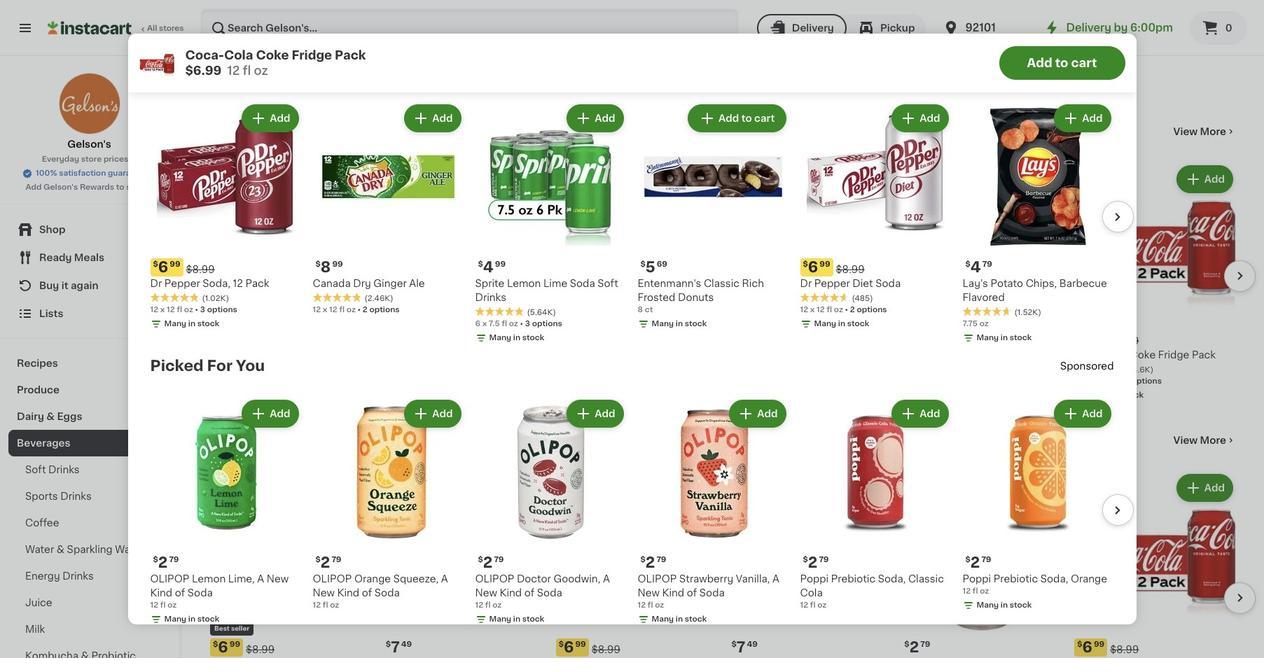 Task type: locate. For each thing, give the bounding box(es) containing it.
soda, inside poppi prebiotic soda, classic cola 12 fl oz
[[878, 574, 906, 584]]

prebiotic
[[831, 574, 876, 584], [994, 574, 1038, 584]]

options down (485)
[[857, 306, 887, 314]]

stock
[[197, 320, 220, 328], [685, 320, 707, 328], [848, 320, 870, 328], [522, 334, 545, 342], [1010, 334, 1032, 342], [257, 391, 279, 399], [430, 391, 452, 399], [776, 391, 798, 399], [1122, 392, 1144, 399], [1010, 602, 1032, 609], [197, 616, 220, 623], [522, 616, 545, 623], [685, 616, 707, 623]]

coke up (14.6k)
[[1130, 350, 1156, 360]]

4 up sprite
[[483, 260, 494, 274]]

7 down 'olipop orange squeeze, a new kind of soda 12 fl oz' at the bottom
[[391, 640, 400, 655]]

1 san from the left
[[902, 350, 920, 360]]

7 down olipop strawberry vanilla, a new kind of soda 12 fl oz
[[737, 640, 746, 655]]

0 horizontal spatial pack
[[246, 279, 269, 288]]

8 inside "san pellegrino san pellegrino essenza mineral water sparkling can ( 8 x 11.15 fl oz"
[[902, 391, 907, 399]]

can
[[902, 378, 922, 388]]

pack inside item carousel region
[[1192, 350, 1216, 360]]

1 vertical spatial sparkling
[[67, 545, 113, 555]]

0 horizontal spatial 4
[[483, 260, 494, 274]]

$ 6 99 down olipop doctor goodwin, a new kind of soda 12 fl oz
[[559, 640, 586, 655]]

soft inside the sprite lemon lime soda soft drinks
[[598, 279, 618, 288]]

79
[[983, 260, 993, 268], [169, 556, 179, 564], [332, 556, 342, 564], [494, 556, 504, 564], [657, 556, 667, 564], [819, 556, 829, 564], [982, 556, 992, 564], [921, 641, 931, 648]]

fridge up 4 options in the bottom of the page
[[1159, 350, 1190, 360]]

of inside olipop doctor goodwin, a new kind of soda 12 fl oz
[[525, 588, 535, 598]]

item carousel region
[[131, 96, 1134, 352], [210, 157, 1256, 410], [150, 391, 1134, 644], [210, 466, 1256, 659]]

0 horizontal spatial $ 6 99
[[153, 260, 180, 274]]

0 vertical spatial add to cart button
[[999, 46, 1125, 80]]

in
[[188, 320, 196, 328], [676, 320, 683, 328], [838, 320, 846, 328], [513, 334, 521, 342], [1001, 334, 1008, 342], [248, 391, 255, 399], [421, 391, 428, 399], [767, 391, 774, 399], [1113, 392, 1120, 399], [1001, 602, 1008, 609], [188, 616, 196, 623], [513, 616, 521, 623], [676, 616, 683, 623]]

oz inside olipop lemon lime, a new kind of soda 12 fl oz
[[168, 602, 177, 609]]

delivery by 6:00pm link
[[1044, 20, 1173, 36]]

$6.49 original price: $7.99 element
[[383, 330, 545, 348]]

water inside "san pellegrino san pellegrino essenza mineral water sparkling can ( 8 x 11.15 fl oz"
[[984, 364, 1012, 374]]

1 horizontal spatial poppi
[[963, 574, 991, 584]]

orange inside 'olipop orange squeeze, a new kind of soda 12 fl oz'
[[354, 574, 391, 584]]

a right vanilla,
[[773, 574, 780, 584]]

kind for doctor
[[500, 588, 522, 598]]

1 of from the left
[[175, 588, 185, 598]]

2 many in stock button from the left
[[729, 163, 891, 404]]

• down the dry
[[358, 306, 361, 314]]

new for lemon
[[267, 574, 289, 584]]

beverages down dairy & eggs
[[17, 439, 70, 448]]

4 for sprite
[[483, 260, 494, 274]]

olipop
[[150, 574, 189, 584], [313, 574, 352, 584], [475, 574, 514, 584], [638, 574, 677, 584]]

water down coffee
[[25, 545, 54, 555]]

1 horizontal spatial $ 6 99
[[559, 640, 586, 655]]

picked for you
[[150, 358, 265, 373]]

2 olipop from the left
[[313, 574, 352, 584]]

a right lime,
[[257, 574, 264, 584]]

6 x 7.5 fl oz • 3 options
[[475, 320, 562, 328]]

0 horizontal spatial cart
[[755, 113, 775, 123]]

0 horizontal spatial lemon
[[192, 574, 226, 584]]

0 vertical spatial soft
[[598, 279, 618, 288]]

all
[[147, 25, 157, 32]]

2 more from the top
[[1200, 436, 1227, 445]]

soda, for 12
[[203, 279, 230, 288]]

0 vertical spatial pack
[[335, 50, 366, 61]]

2 down (2.46k)
[[363, 306, 368, 314]]

0 vertical spatial 3
[[200, 306, 205, 314]]

new inside 'olipop orange squeeze, a new kind of soda 12 fl oz'
[[313, 588, 335, 598]]

gelson's logo image
[[58, 73, 120, 135]]

0 vertical spatial sparkling
[[1015, 364, 1061, 374]]

1 dr from the left
[[150, 279, 162, 288]]

sprite lemon lime soda soft drinks
[[475, 279, 618, 302]]

coca- up $6.99
[[185, 50, 224, 61]]

san up "essenza"
[[902, 350, 920, 360]]

4 kind from the left
[[662, 588, 685, 598]]

drinks inside sports drinks link
[[60, 492, 92, 502]]

product group containing 5
[[638, 101, 789, 333]]

3 down (5.64k)
[[525, 320, 530, 328]]

1 horizontal spatial orange
[[1071, 574, 1108, 584]]

sparkling left spo
[[1015, 364, 1061, 374]]

orange inside poppi prebiotic soda, orange 12 fl oz
[[1071, 574, 1108, 584]]

2 vertical spatial cola
[[800, 588, 823, 598]]

a for vanilla,
[[773, 574, 780, 584]]

pack inside coca-cola coke fridge pack $6.99 12 fl oz
[[335, 50, 366, 61]]

coffee
[[25, 518, 59, 528]]

$ inside $ 4 79
[[966, 260, 971, 268]]

soft drinks link
[[210, 432, 297, 449], [8, 457, 170, 483]]

$ 2 79 for olipop lemon lime, a new kind of soda
[[153, 555, 179, 570]]

pellegrino up 'mineral'
[[923, 350, 972, 360]]

1 horizontal spatial coca-
[[1075, 350, 1105, 360]]

1 orange from the left
[[354, 574, 391, 584]]

soda inside the sprite lemon lime soda soft drinks
[[570, 279, 595, 288]]

spo
[[1061, 361, 1080, 371]]

coca- inside coca-cola coke fridge pack $6.99 12 fl oz
[[185, 50, 224, 61]]

view more for san pellegrino san pellegrino essenza mineral water sparkling can (
[[1174, 127, 1227, 137]]

12 inside olipop strawberry vanilla, a new kind of soda 12 fl oz
[[638, 602, 646, 609]]

fridge inside coca-cola coke fridge pack $6.99 12 fl oz
[[292, 50, 332, 61]]

79 for olipop strawberry vanilla, a new kind of soda
[[657, 556, 667, 564]]

fl inside olipop strawberry vanilla, a new kind of soda 12 fl oz
[[648, 602, 653, 609]]

3 down (1.02k)
[[200, 306, 205, 314]]

99
[[170, 260, 180, 268], [332, 260, 343, 268], [495, 260, 506, 268], [820, 260, 831, 268], [230, 641, 240, 648], [575, 641, 586, 649], [1094, 641, 1105, 649]]

0 vertical spatial cola
[[224, 50, 253, 61]]

coke right for
[[233, 350, 259, 360]]

1 vertical spatial beverages
[[17, 439, 70, 448]]

new
[[267, 574, 289, 584], [313, 588, 335, 598], [475, 588, 497, 598], [638, 588, 660, 598]]

fridge
[[292, 50, 332, 61], [1159, 350, 1190, 360]]

$ 6 99
[[153, 260, 180, 274], [803, 260, 831, 274], [559, 640, 586, 655]]

2 a from the left
[[441, 574, 448, 584]]

gelson's down 100%
[[43, 184, 78, 191]]

• down "dr pepper diet soda"
[[845, 306, 849, 314]]

soda inside olipop strawberry vanilla, a new kind of soda 12 fl oz
[[700, 588, 725, 598]]

x down dr pepper soda, 12 pack
[[160, 306, 165, 314]]

1 horizontal spatial san
[[974, 350, 993, 360]]

1 poppi from the left
[[800, 574, 829, 584]]

2 horizontal spatial soft
[[598, 279, 618, 288]]

1 vertical spatial view
[[1174, 436, 1198, 445]]

2 up olipop lemon lime, a new kind of soda 12 fl oz
[[158, 555, 168, 570]]

$ 6 99 up "dr pepper diet soda"
[[803, 260, 831, 274]]

2 horizontal spatial pack
[[1192, 350, 1216, 360]]

0 vertical spatial view more
[[1174, 127, 1227, 137]]

1 more from the top
[[1200, 127, 1227, 137]]

2 up poppi prebiotic soda, classic cola 12 fl oz
[[808, 555, 818, 570]]

coke inside coca-cola coke fridge pack $6.99 12 fl oz
[[256, 50, 289, 61]]

view more
[[1174, 127, 1227, 137], [1174, 436, 1227, 445]]

lemon inside the sprite lemon lime soda soft drinks
[[507, 279, 541, 288]]

shop link
[[8, 216, 170, 244]]

water down $9.99 element
[[984, 364, 1012, 374]]

2 up 'olipop orange squeeze, a new kind of soda 12 fl oz' at the bottom
[[321, 555, 330, 570]]

new inside olipop lemon lime, a new kind of soda 12 fl oz
[[267, 574, 289, 584]]

of inside olipop strawberry vanilla, a new kind of soda 12 fl oz
[[687, 588, 697, 598]]

sparkling up energy drinks link
[[67, 545, 113, 555]]

4 a from the left
[[773, 574, 780, 584]]

4 olipop from the left
[[638, 574, 677, 584]]

1 vertical spatial soft drinks
[[25, 465, 80, 475]]

0 vertical spatial beverages
[[210, 74, 324, 94]]

$ inside $ 4 99
[[478, 260, 483, 268]]

0 horizontal spatial soda,
[[203, 279, 230, 288]]

49 down 'olipop orange squeeze, a new kind of soda 12 fl oz' at the bottom
[[401, 641, 412, 648]]

drinks for sports drinks link
[[60, 492, 92, 502]]

2 prebiotic from the left
[[994, 574, 1038, 584]]

kind inside 'olipop orange squeeze, a new kind of soda 12 fl oz'
[[337, 588, 360, 598]]

often bought with
[[150, 63, 296, 78]]

lemon for lime
[[507, 279, 541, 288]]

for
[[207, 358, 233, 373]]

x for canada dry ginger ale
[[323, 306, 327, 314]]

fl
[[243, 65, 251, 76], [177, 306, 182, 314], [339, 306, 345, 314], [827, 306, 832, 314], [502, 320, 507, 328], [934, 391, 939, 399], [973, 588, 978, 595], [160, 602, 166, 609], [323, 602, 328, 609], [485, 602, 491, 609], [648, 602, 653, 609], [810, 602, 816, 609]]

2 horizontal spatial water
[[984, 364, 1012, 374]]

1 vertical spatial classic
[[909, 574, 944, 584]]

2 orange from the left
[[1071, 574, 1108, 584]]

canada dry ginger ale
[[313, 279, 425, 288]]

oz inside the product group
[[347, 306, 356, 314]]

a for goodwin,
[[603, 574, 610, 584]]

lemon left lime,
[[192, 574, 226, 584]]

0 horizontal spatial classic
[[704, 279, 740, 288]]

olipop inside olipop lemon lime, a new kind of soda 12 fl oz
[[150, 574, 189, 584]]

fl inside poppi prebiotic soda, orange 12 fl oz
[[973, 588, 978, 595]]

coca- up spo nsored
[[1075, 350, 1105, 360]]

0 horizontal spatial delivery
[[792, 23, 834, 33]]

3 olipop from the left
[[475, 574, 514, 584]]

0 horizontal spatial diet
[[210, 350, 231, 360]]

soda inside 'olipop orange squeeze, a new kind of soda 12 fl oz'
[[375, 588, 400, 598]]

product group
[[150, 101, 302, 333], [313, 101, 464, 316], [475, 101, 627, 347], [638, 101, 789, 333], [800, 101, 952, 333], [963, 101, 1114, 347], [210, 163, 372, 404], [383, 163, 545, 404], [556, 163, 718, 387], [729, 163, 891, 404], [902, 163, 1064, 401], [1075, 163, 1237, 404], [150, 397, 302, 628], [313, 397, 464, 611], [475, 397, 627, 628], [638, 397, 789, 628], [800, 397, 952, 611], [963, 397, 1114, 614], [210, 471, 372, 659], [383, 471, 545, 659], [556, 471, 718, 659], [729, 471, 891, 659], [902, 471, 1064, 659], [1075, 471, 1237, 659]]

0 horizontal spatial $ 6 99 $8.99
[[213, 640, 275, 655]]

0 vertical spatial fridge
[[292, 50, 332, 61]]

1 horizontal spatial $ 7 49
[[732, 640, 758, 655]]

1 vertical spatial diet
[[210, 350, 231, 360]]

2 of from the left
[[362, 588, 372, 598]]

(
[[924, 378, 928, 388]]

1 vertical spatial pack
[[246, 279, 269, 288]]

2 for olipop lemon lime, a new kind of soda
[[158, 555, 168, 570]]

1 horizontal spatial many in stock button
[[729, 163, 891, 404]]

1 $ 7 49 from the left
[[386, 640, 412, 655]]

0 horizontal spatial soft drinks link
[[8, 457, 170, 483]]

12 x 12 fl oz • 2 options down (485)
[[800, 306, 887, 314]]

1 view more link from the top
[[1174, 125, 1237, 139]]

4 up lay's at top right
[[971, 260, 981, 274]]

drinks inside energy drinks link
[[63, 572, 94, 581]]

new inside olipop doctor goodwin, a new kind of soda 12 fl oz
[[475, 588, 497, 598]]

2 up olipop strawberry vanilla, a new kind of soda 12 fl oz
[[646, 555, 655, 570]]

product group containing 8
[[313, 101, 464, 316]]

oz
[[254, 65, 268, 76], [184, 306, 193, 314], [347, 306, 356, 314], [834, 306, 843, 314], [509, 320, 518, 328], [980, 320, 989, 328], [941, 391, 951, 399], [980, 588, 989, 595], [168, 602, 177, 609], [330, 602, 339, 609], [493, 602, 502, 609], [655, 602, 664, 609], [818, 602, 827, 609]]

soda, for orange
[[1041, 574, 1069, 584]]

79 for lay's potato chips, barbecue flavored
[[983, 260, 993, 268]]

view more link for 2
[[1174, 434, 1237, 448]]

olipop lemon lime, a new kind of soda 12 fl oz
[[150, 574, 289, 609]]

12 inside coca-cola coke fridge pack $6.99 12 fl oz
[[227, 65, 240, 76]]

delivery inside "link"
[[1067, 22, 1112, 33]]

dr up '12 x 12 fl oz • 3 options'
[[150, 279, 162, 288]]

x for dr pepper diet soda
[[810, 306, 815, 314]]

$ inside $ 5 69
[[641, 260, 646, 268]]

49 down vanilla,
[[747, 641, 758, 648]]

2 dr from the left
[[800, 279, 812, 288]]

1 vertical spatial fridge
[[1159, 350, 1190, 360]]

2 12 x 12 fl oz • 2 options from the left
[[800, 306, 887, 314]]

options down (2.46k)
[[370, 306, 400, 314]]

x
[[160, 306, 165, 314], [323, 306, 327, 314], [810, 306, 815, 314], [482, 320, 487, 328], [909, 391, 914, 399]]

2 poppi from the left
[[963, 574, 991, 584]]

1 prebiotic from the left
[[831, 574, 876, 584]]

cola inside poppi prebiotic soda, classic cola 12 fl oz
[[800, 588, 823, 598]]

lists
[[39, 309, 63, 319]]

0 horizontal spatial poppi
[[800, 574, 829, 584]]

1 horizontal spatial beverages
[[210, 74, 324, 94]]

0 vertical spatial add to cart
[[1027, 57, 1097, 69]]

x for dr pepper soda, 12 pack
[[160, 306, 165, 314]]

buy it again
[[39, 281, 99, 291]]

0 horizontal spatial san
[[902, 350, 920, 360]]

1 horizontal spatial classic
[[909, 574, 944, 584]]

add to cart button
[[999, 46, 1125, 80], [689, 106, 785, 131]]

&
[[46, 412, 55, 422], [57, 545, 64, 555]]

2 vertical spatial 8
[[902, 391, 907, 399]]

0 horizontal spatial cola
[[224, 50, 253, 61]]

kind inside olipop strawberry vanilla, a new kind of soda 12 fl oz
[[662, 588, 685, 598]]

1 horizontal spatial 4
[[971, 260, 981, 274]]

(485)
[[852, 295, 873, 302]]

fl inside olipop lemon lime, a new kind of soda 12 fl oz
[[160, 602, 166, 609]]

(1.02k)
[[202, 295, 229, 302]]

1 horizontal spatial pack
[[335, 50, 366, 61]]

diet left you
[[210, 350, 231, 360]]

1 view from the top
[[1174, 127, 1198, 137]]

prebiotic inside poppi prebiotic soda, classic cola 12 fl oz
[[831, 574, 876, 584]]

lemon inside olipop lemon lime, a new kind of soda 12 fl oz
[[192, 574, 226, 584]]

on
[[210, 124, 233, 139]]

coke up with
[[256, 50, 289, 61]]

options down (5.64k)
[[532, 320, 562, 328]]

1 horizontal spatial soft drinks
[[210, 433, 297, 448]]

12 x 12 fl oz • 2 options
[[313, 306, 400, 314], [800, 306, 887, 314]]

0 horizontal spatial 7
[[391, 640, 400, 655]]

3 kind from the left
[[500, 588, 522, 598]]

0 horizontal spatial soft drinks
[[25, 465, 80, 475]]

a inside olipop doctor goodwin, a new kind of soda 12 fl oz
[[603, 574, 610, 584]]

cola inside coca-cola coke fridge pack $6.99 12 fl oz
[[224, 50, 253, 61]]

0 vertical spatial 8
[[321, 260, 331, 274]]

a inside olipop lemon lime, a new kind of soda 12 fl oz
[[257, 574, 264, 584]]

soda inside olipop doctor goodwin, a new kind of soda 12 fl oz
[[537, 588, 562, 598]]

79 for olipop doctor goodwin, a new kind of soda
[[494, 556, 504, 564]]

cola for coca-cola coke fridge pack $6.99 12 fl oz
[[224, 50, 253, 61]]

everyday store prices link
[[42, 154, 137, 165]]

0 horizontal spatial coca-
[[185, 50, 224, 61]]

options down (14.6k)
[[1132, 377, 1162, 385]]

kind for strawberry
[[662, 588, 685, 598]]

1 horizontal spatial add to cart button
[[999, 46, 1125, 80]]

fridge for coca-cola coke fridge pack $6.99 12 fl oz
[[292, 50, 332, 61]]

0 horizontal spatial beverages
[[17, 439, 70, 448]]

2 horizontal spatial cola
[[1105, 350, 1128, 360]]

delivery for delivery by 6:00pm
[[1067, 22, 1112, 33]]

0 horizontal spatial to
[[116, 184, 124, 191]]

all stores
[[147, 25, 184, 32]]

more for 2
[[1200, 436, 1227, 445]]

$6.99 original price: $8.99 element
[[150, 258, 302, 277], [800, 258, 952, 277], [729, 330, 891, 348], [210, 639, 372, 657], [556, 639, 718, 657], [1075, 639, 1237, 657]]

$ 2 79
[[153, 555, 179, 570], [316, 555, 342, 570], [478, 555, 504, 570], [641, 555, 667, 570], [803, 555, 829, 570], [966, 555, 992, 570], [905, 640, 931, 655]]

1 horizontal spatial pellegrino
[[995, 350, 1045, 360]]

diet up (485)
[[853, 279, 873, 288]]

dairy & eggs link
[[8, 404, 170, 430]]

x inside the product group
[[323, 306, 327, 314]]

kind inside olipop lemon lime, a new kind of soda 12 fl oz
[[150, 588, 172, 598]]

1 vertical spatial 3
[[525, 320, 530, 328]]

pepper for soda,
[[164, 279, 200, 288]]

(4.45k)
[[262, 366, 291, 374]]

12 x 12 fl oz • 2 options down (2.46k)
[[313, 306, 400, 314]]

san down $9.99 element
[[974, 350, 993, 360]]

2 view more from the top
[[1174, 436, 1227, 445]]

0 vertical spatial &
[[46, 412, 55, 422]]

a right goodwin, at the bottom left of page
[[603, 574, 610, 584]]

0 horizontal spatial $ 7 49
[[386, 640, 412, 655]]

2 up olipop doctor goodwin, a new kind of soda 12 fl oz
[[483, 555, 493, 570]]

8 up canada
[[321, 260, 331, 274]]

0 horizontal spatial orange
[[354, 574, 391, 584]]

1 vertical spatial 8
[[638, 306, 643, 314]]

it
[[61, 281, 68, 291]]

oz inside 'olipop orange squeeze, a new kind of soda 12 fl oz'
[[330, 602, 339, 609]]

0 vertical spatial more
[[1200, 127, 1227, 137]]

0 horizontal spatial 12 x 12 fl oz • 2 options
[[313, 306, 400, 314]]

frosted
[[638, 293, 676, 302]]

1 vertical spatial more
[[1200, 436, 1227, 445]]

cola
[[224, 50, 253, 61], [1105, 350, 1128, 360], [800, 588, 823, 598]]

1 horizontal spatial prebiotic
[[994, 574, 1038, 584]]

2 up poppi prebiotic soda, orange 12 fl oz at bottom right
[[971, 555, 980, 570]]

many inside the product group
[[652, 320, 674, 328]]

1 horizontal spatial 49
[[747, 641, 758, 648]]

79 for olipop orange squeeze, a new kind of soda
[[332, 556, 342, 564]]

4 for lay's
[[971, 260, 981, 274]]

99 inside $ 8 99
[[332, 260, 343, 268]]

1 12 x 12 fl oz • 2 options from the left
[[313, 306, 400, 314]]

& left eggs on the bottom
[[46, 412, 55, 422]]

0 vertical spatial coca-
[[185, 50, 224, 61]]

79 for olipop lemon lime, a new kind of soda
[[169, 556, 179, 564]]

1 view more from the top
[[1174, 127, 1227, 137]]

prebiotic inside poppi prebiotic soda, orange 12 fl oz
[[994, 574, 1038, 584]]

0 horizontal spatial 49
[[401, 641, 412, 648]]

0 vertical spatial cart
[[1071, 57, 1097, 69]]

0 vertical spatial soft drinks link
[[210, 432, 297, 449]]

1 $ 6 99 $8.99 from the left
[[213, 640, 275, 655]]

of inside 'olipop orange squeeze, a new kind of soda 12 fl oz'
[[362, 588, 372, 598]]

coca- inside item carousel region
[[1075, 350, 1105, 360]]

add gelson's rewards to save
[[26, 184, 145, 191]]

again
[[71, 281, 99, 291]]

options for ginger
[[370, 306, 400, 314]]

$9.99 element
[[902, 330, 1064, 348]]

1 horizontal spatial cart
[[1071, 57, 1097, 69]]

1 horizontal spatial $ 6 99 $8.99
[[1078, 640, 1139, 655]]

2 for olipop orange squeeze, a new kind of soda
[[321, 555, 330, 570]]

1 horizontal spatial lemon
[[507, 279, 541, 288]]

2 san from the left
[[974, 350, 993, 360]]

gelson's
[[67, 139, 111, 149], [43, 184, 78, 191]]

2 down (485)
[[850, 306, 855, 314]]

everyday store prices
[[42, 156, 128, 163]]

new for doctor
[[475, 588, 497, 598]]

0 horizontal spatial water
[[25, 545, 54, 555]]

poppi inside poppi prebiotic soda, orange 12 fl oz
[[963, 574, 991, 584]]

1 olipop from the left
[[150, 574, 189, 584]]

12 inside poppi prebiotic soda, classic cola 12 fl oz
[[800, 602, 809, 609]]

2 $ 7 49 from the left
[[732, 640, 758, 655]]

olipop doctor goodwin, a new kind of soda 12 fl oz
[[475, 574, 610, 609]]

1 horizontal spatial delivery
[[1067, 22, 1112, 33]]

now
[[273, 124, 308, 139]]

canada
[[313, 279, 351, 288]]

soda,
[[203, 279, 230, 288], [878, 574, 906, 584], [1041, 574, 1069, 584]]

2 view more link from the top
[[1174, 434, 1237, 448]]

olipop inside olipop doctor goodwin, a new kind of soda 12 fl oz
[[475, 574, 514, 584]]

pellegrino down $9.99 element
[[995, 350, 1045, 360]]

of for doctor
[[525, 588, 535, 598]]

3 of from the left
[[525, 588, 535, 598]]

0 horizontal spatial soft
[[25, 465, 46, 475]]

x left 7.5
[[482, 320, 487, 328]]

soft
[[598, 279, 618, 288], [210, 433, 243, 448], [25, 465, 46, 475]]

2 vertical spatial to
[[116, 184, 124, 191]]

$9.99 original price: $15.99 element
[[556, 330, 718, 348]]

classic inside entenmann's classic rich frosted donuts 8 ct
[[704, 279, 740, 288]]

• right 7.5
[[520, 320, 523, 328]]

100%
[[36, 170, 57, 177]]

2 horizontal spatial $ 6 99
[[803, 260, 831, 274]]

2 for poppi prebiotic soda, orange
[[971, 555, 980, 570]]

olipop for doctor
[[475, 574, 514, 584]]

6:00pm
[[1131, 22, 1173, 33]]

1 pepper from the left
[[164, 279, 200, 288]]

8
[[321, 260, 331, 274], [638, 306, 643, 314], [902, 391, 907, 399]]

1 vertical spatial add to cart
[[719, 113, 775, 123]]

3 a from the left
[[603, 574, 610, 584]]

2 for olipop doctor goodwin, a new kind of soda
[[483, 555, 493, 570]]

& up the energy drinks at the bottom
[[57, 545, 64, 555]]

olipop inside olipop strawberry vanilla, a new kind of soda 12 fl oz
[[638, 574, 677, 584]]

x down "dr pepper diet soda"
[[810, 306, 815, 314]]

best
[[214, 625, 230, 632]]

new for strawberry
[[638, 588, 660, 598]]

add to cart inside the product group
[[719, 113, 775, 123]]

soda, inside poppi prebiotic soda, orange 12 fl oz
[[1041, 574, 1069, 584]]

squeeze,
[[393, 574, 439, 584]]

1 a from the left
[[257, 574, 264, 584]]

(2.46k)
[[365, 295, 394, 302]]

79 inside $ 4 79
[[983, 260, 993, 268]]

8 left ct in the right top of the page
[[638, 306, 643, 314]]

dr right rich
[[800, 279, 812, 288]]

water & sparkling water
[[25, 545, 144, 555]]

$ 6 99 up dr pepper soda, 12 pack
[[153, 260, 180, 274]]

1 horizontal spatial soft drinks link
[[210, 432, 297, 449]]

1 horizontal spatial cola
[[800, 588, 823, 598]]

energy drinks
[[25, 572, 94, 581]]

olipop inside 'olipop orange squeeze, a new kind of soda 12 fl oz'
[[313, 574, 352, 584]]

recipes link
[[8, 350, 170, 377]]

san
[[902, 350, 920, 360], [974, 350, 993, 360]]

pepper
[[164, 279, 200, 288], [815, 279, 850, 288]]

1 vertical spatial &
[[57, 545, 64, 555]]

san pellegrino san pellegrino essenza mineral water sparkling can ( 8 x 11.15 fl oz
[[902, 350, 1061, 399]]

0 vertical spatial view more link
[[1174, 125, 1237, 139]]

a inside 'olipop orange squeeze, a new kind of soda 12 fl oz'
[[441, 574, 448, 584]]

poppi inside poppi prebiotic soda, classic cola 12 fl oz
[[800, 574, 829, 584]]

x down can
[[909, 391, 914, 399]]

orange
[[354, 574, 391, 584], [1071, 574, 1108, 584]]

options down (1.02k)
[[207, 306, 237, 314]]

1 horizontal spatial 8
[[638, 306, 643, 314]]

water down coffee link
[[115, 545, 144, 555]]

$ 7 49 down 'olipop orange squeeze, a new kind of soda 12 fl oz' at the bottom
[[386, 640, 412, 655]]

•
[[195, 306, 198, 314], [358, 306, 361, 314], [845, 306, 849, 314], [520, 320, 523, 328]]

olipop for lemon
[[150, 574, 189, 584]]

coca- for coca-cola coke fridge pack
[[1075, 350, 1105, 360]]

1 horizontal spatial soft
[[210, 433, 243, 448]]

item carousel region containing add
[[210, 157, 1256, 410]]

pack for dr pepper soda, 12 pack
[[246, 279, 269, 288]]

$ 7 49 down olipop strawberry vanilla, a new kind of soda 12 fl oz
[[732, 640, 758, 655]]

delivery inside button
[[792, 23, 834, 33]]

x down canada
[[323, 306, 327, 314]]

lists link
[[8, 300, 170, 328]]

1 vertical spatial coca-
[[1075, 350, 1105, 360]]

4 down (14.6k)
[[1125, 377, 1130, 385]]

$6.99
[[185, 65, 222, 76]]

$ 6 99 for dr pepper diet soda
[[803, 260, 831, 274]]

0 vertical spatial view
[[1174, 127, 1198, 137]]

4 of from the left
[[687, 588, 697, 598]]

water
[[984, 364, 1012, 374], [25, 545, 54, 555], [115, 545, 144, 555]]

oz inside "san pellegrino san pellegrino essenza mineral water sparkling can ( 8 x 11.15 fl oz"
[[941, 391, 951, 399]]

2 pepper from the left
[[815, 279, 850, 288]]

cola for coca-cola coke fridge pack
[[1105, 350, 1128, 360]]

fl inside 'olipop orange squeeze, a new kind of soda 12 fl oz'
[[323, 602, 328, 609]]

12 inside olipop doctor goodwin, a new kind of soda 12 fl oz
[[475, 602, 484, 609]]

oz inside poppi prebiotic soda, classic cola 12 fl oz
[[818, 602, 827, 609]]

12 inside olipop lemon lime, a new kind of soda 12 fl oz
[[150, 602, 158, 609]]

None search field
[[200, 8, 739, 48]]

2 kind from the left
[[337, 588, 360, 598]]

dr
[[150, 279, 162, 288], [800, 279, 812, 288]]

1 horizontal spatial fridge
[[1159, 350, 1190, 360]]

vanilla,
[[736, 574, 770, 584]]

a right 'squeeze,'
[[441, 574, 448, 584]]

92101
[[966, 22, 996, 33]]

oz inside coca-cola coke fridge pack $6.99 12 fl oz
[[254, 65, 268, 76]]

$ 2 79 for poppi prebiotic soda, classic cola
[[803, 555, 829, 570]]

kind inside olipop doctor goodwin, a new kind of soda 12 fl oz
[[500, 588, 522, 598]]

new inside olipop strawberry vanilla, a new kind of soda 12 fl oz
[[638, 588, 660, 598]]

lemon left the lime
[[507, 279, 541, 288]]

poppi
[[800, 574, 829, 584], [963, 574, 991, 584]]

0 vertical spatial to
[[1056, 57, 1069, 69]]

sports drinks link
[[8, 483, 170, 510]]

juice link
[[8, 590, 170, 617]]

1 kind from the left
[[150, 588, 172, 598]]

2 horizontal spatial 8
[[902, 391, 907, 399]]

• down dr pepper soda, 12 pack
[[195, 306, 198, 314]]

8 down can
[[902, 391, 907, 399]]

gelson's up store at the top left of the page
[[67, 139, 111, 149]]

2 view from the top
[[1174, 436, 1198, 445]]

donuts
[[678, 293, 714, 302]]

3 for pepper
[[200, 306, 205, 314]]

3 for lemon
[[525, 320, 530, 328]]

of inside olipop lemon lime, a new kind of soda 12 fl oz
[[175, 588, 185, 598]]

2 pellegrino from the left
[[995, 350, 1045, 360]]

fridge up with
[[292, 50, 332, 61]]

a inside olipop strawberry vanilla, a new kind of soda 12 fl oz
[[773, 574, 780, 584]]

beverages up on sale now
[[210, 74, 324, 94]]

oz inside poppi prebiotic soda, orange 12 fl oz
[[980, 588, 989, 595]]

drinks for bottom the soft drinks link
[[48, 465, 80, 475]]

6
[[158, 260, 168, 274], [808, 260, 818, 274], [475, 320, 481, 328], [218, 640, 228, 655], [564, 640, 574, 655], [1083, 640, 1093, 655]]

1 vertical spatial add to cart button
[[689, 106, 785, 131]]

0 horizontal spatial fridge
[[292, 50, 332, 61]]

0 button
[[1190, 11, 1248, 45]]

bought
[[199, 63, 256, 78]]



Task type: vqa. For each thing, say whether or not it's contained in the screenshot.
Hard Beverages LINK
no



Task type: describe. For each thing, give the bounding box(es) containing it.
milk link
[[8, 617, 170, 643]]

milk
[[25, 625, 45, 635]]

item carousel region containing 2
[[150, 391, 1134, 644]]

92101 button
[[943, 8, 1027, 48]]

1 vertical spatial soft drinks link
[[8, 457, 170, 483]]

lay's potato chips, barbecue flavored
[[963, 279, 1107, 302]]

picked
[[150, 358, 204, 373]]

x for sprite lemon lime soda soft drinks
[[482, 320, 487, 328]]

& for dairy
[[46, 412, 55, 422]]

2 down poppi prebiotic soda, classic cola 12 fl oz
[[910, 640, 919, 655]]

$ 2 79 for poppi prebiotic soda, orange
[[966, 555, 992, 570]]

12 inside poppi prebiotic soda, orange 12 fl oz
[[963, 588, 971, 595]]

coca- for coca-cola coke fridge pack $6.99 12 fl oz
[[185, 50, 224, 61]]

7.75
[[963, 320, 978, 328]]

$ 2 79 for olipop orange squeeze, a new kind of soda
[[316, 555, 342, 570]]

7.5
[[489, 320, 500, 328]]

you
[[236, 358, 265, 373]]

• for soda,
[[195, 306, 198, 314]]

everyday
[[42, 156, 79, 163]]

save
[[126, 184, 145, 191]]

a for squeeze,
[[441, 574, 448, 584]]

fl inside poppi prebiotic soda, classic cola 12 fl oz
[[810, 602, 816, 609]]

dr pepper soda, 12 pack
[[150, 279, 269, 288]]

potato
[[991, 279, 1024, 288]]

• for diet
[[845, 306, 849, 314]]

best seller
[[214, 625, 250, 632]]

fl inside the product group
[[339, 306, 345, 314]]

soda, for classic
[[878, 574, 906, 584]]

gelson's link
[[58, 73, 120, 151]]

fl inside coca-cola coke fridge pack $6.99 12 fl oz
[[243, 65, 251, 76]]

essenza
[[902, 364, 942, 374]]

sprite
[[475, 279, 505, 288]]

all stores link
[[48, 8, 185, 48]]

1 pellegrino from the left
[[923, 350, 972, 360]]

add gelson's rewards to save link
[[26, 182, 153, 193]]

delivery button
[[757, 14, 847, 42]]

kind for lemon
[[150, 588, 172, 598]]

0 horizontal spatial 8
[[321, 260, 331, 274]]

olipop for orange
[[313, 574, 352, 584]]

2 vertical spatial soft
[[25, 465, 46, 475]]

poppi prebiotic soda, classic cola 12 fl oz
[[800, 574, 944, 609]]

energy
[[25, 572, 60, 581]]

sparkling inside "san pellegrino san pellegrino essenza mineral water sparkling can ( 8 x 11.15 fl oz"
[[1015, 364, 1061, 374]]

12 x 12 fl oz • 2 options for pepper
[[800, 306, 887, 314]]

view for san pellegrino san pellegrino essenza mineral water sparkling can (
[[1174, 127, 1198, 137]]

options for diet
[[857, 306, 887, 314]]

rich
[[742, 279, 764, 288]]

guarantee
[[108, 170, 148, 177]]

options for soda,
[[207, 306, 237, 314]]

dairy & eggs
[[17, 412, 82, 422]]

pepper for diet
[[815, 279, 850, 288]]

service type group
[[757, 14, 926, 42]]

1 vertical spatial soft
[[210, 433, 243, 448]]

$ 2 79 for olipop strawberry vanilla, a new kind of soda
[[641, 555, 667, 570]]

drinks for energy drinks link
[[63, 572, 94, 581]]

diet inside item carousel region
[[210, 350, 231, 360]]

(14.6k)
[[1127, 366, 1154, 374]]

coca-cola coke fridge pack
[[1075, 350, 1216, 360]]

of for orange
[[362, 588, 372, 598]]

99 inside $ 4 99
[[495, 260, 506, 268]]

prebiotic for cola
[[831, 574, 876, 584]]

dairy
[[17, 412, 44, 422]]

of for strawberry
[[687, 588, 697, 598]]

buy
[[39, 281, 59, 291]]

entenmann's classic rich frosted donuts 8 ct
[[638, 279, 764, 314]]

prebiotic for 12
[[994, 574, 1038, 584]]

pack for coca-cola coke fridge pack
[[1192, 350, 1216, 360]]

doctor
[[517, 574, 551, 584]]

dr pepper diet soda
[[800, 279, 901, 288]]

delivery by 6:00pm
[[1067, 22, 1173, 33]]

poppi prebiotic soda, orange 12 fl oz
[[963, 574, 1108, 595]]

recipes
[[17, 359, 58, 369]]

$ 4 79
[[966, 260, 993, 274]]

1 vertical spatial to
[[742, 113, 752, 123]]

stock inside the product group
[[685, 320, 707, 328]]

poppi for 12
[[963, 574, 991, 584]]

4 inside item carousel region
[[1125, 377, 1130, 385]]

fl inside olipop doctor goodwin, a new kind of soda 12 fl oz
[[485, 602, 491, 609]]

mineral
[[945, 364, 981, 374]]

soda inside olipop lemon lime, a new kind of soda 12 fl oz
[[188, 588, 213, 598]]

1 horizontal spatial water
[[115, 545, 144, 555]]

• for lime
[[520, 320, 523, 328]]

1 horizontal spatial diet
[[853, 279, 873, 288]]

ct
[[645, 306, 653, 314]]

dry
[[353, 279, 371, 288]]

view more link for san pellegrino san pellegrino essenza mineral water sparkling can (
[[1174, 125, 1237, 139]]

& for water
[[57, 545, 64, 555]]

• for ginger
[[358, 306, 361, 314]]

spo nsored
[[1061, 361, 1114, 371]]

oz inside olipop strawberry vanilla, a new kind of soda 12 fl oz
[[655, 602, 664, 609]]

1 vertical spatial gelson's
[[43, 184, 78, 191]]

$ 4 99
[[478, 260, 506, 274]]

sports
[[25, 492, 58, 502]]

5
[[646, 260, 656, 274]]

12 inside 'olipop orange squeeze, a new kind of soda 12 fl oz'
[[313, 602, 321, 609]]

lime
[[544, 279, 568, 288]]

2 horizontal spatial to
[[1056, 57, 1069, 69]]

oz inside olipop doctor goodwin, a new kind of soda 12 fl oz
[[493, 602, 502, 609]]

1 vertical spatial cart
[[755, 113, 775, 123]]

fl inside "san pellegrino san pellegrino essenza mineral water sparkling can ( 8 x 11.15 fl oz"
[[934, 391, 939, 399]]

69
[[657, 260, 668, 268]]

pickup
[[881, 23, 915, 33]]

0 vertical spatial gelson's
[[67, 139, 111, 149]]

fridge for coca-cola coke fridge pack
[[1159, 350, 1190, 360]]

often
[[150, 63, 195, 78]]

options for lime
[[532, 320, 562, 328]]

1 many in stock button from the left
[[383, 163, 545, 404]]

classic inside poppi prebiotic soda, classic cola 12 fl oz
[[909, 574, 944, 584]]

flavored
[[963, 293, 1005, 302]]

more for san pellegrino san pellegrino essenza mineral water sparkling can (
[[1200, 127, 1227, 137]]

olipop for strawberry
[[638, 574, 677, 584]]

coke for coca-cola coke fridge pack $6.99 12 fl oz
[[256, 50, 289, 61]]

2 $ 6 99 $8.99 from the left
[[1078, 640, 1139, 655]]

$ 6 99 for dr pepper soda, 12 pack
[[153, 260, 180, 274]]

lay's
[[963, 279, 988, 288]]

2 for olipop strawberry vanilla, a new kind of soda
[[646, 555, 655, 570]]

coffee link
[[8, 510, 170, 537]]

0 horizontal spatial add to cart button
[[689, 106, 785, 131]]

1 horizontal spatial add to cart
[[1027, 57, 1097, 69]]

x inside "san pellegrino san pellegrino essenza mineral water sparkling can ( 8 x 11.15 fl oz"
[[909, 391, 914, 399]]

prices
[[104, 156, 128, 163]]

$ 2 79 for olipop doctor goodwin, a new kind of soda
[[478, 555, 504, 570]]

olipop orange squeeze, a new kind of soda 12 fl oz
[[313, 574, 448, 609]]

store
[[81, 156, 102, 163]]

79 for poppi prebiotic soda, orange
[[982, 556, 992, 564]]

shop
[[39, 225, 65, 235]]

pack for coca-cola coke fridge pack $6.99 12 fl oz
[[335, 50, 366, 61]]

2 7 from the left
[[737, 640, 746, 655]]

0 vertical spatial soft drinks
[[210, 433, 297, 448]]

water & sparkling water link
[[8, 537, 170, 563]]

(5.64k)
[[527, 309, 556, 316]]

ginger
[[374, 279, 407, 288]]

sports drinks
[[25, 492, 92, 502]]

on sale now link
[[210, 123, 308, 140]]

stores
[[159, 25, 184, 32]]

12 x 12 fl oz • 3 options
[[150, 306, 237, 314]]

by
[[1114, 22, 1128, 33]]

nsored
[[1080, 361, 1114, 371]]

instacart logo image
[[48, 20, 132, 36]]

$ inside $ 8 99
[[316, 260, 321, 268]]

add button inside the product group
[[406, 106, 460, 131]]

dr for dr pepper diet soda
[[800, 279, 812, 288]]

100% satisfaction guarantee button
[[22, 165, 157, 179]]

dr for dr pepper soda, 12 pack
[[150, 279, 162, 288]]

entenmann's
[[638, 279, 702, 288]]

12 x 12 fl oz • 2 options for dry
[[313, 306, 400, 314]]

view for 2
[[1174, 436, 1198, 445]]

2 for poppi prebiotic soda, classic cola
[[808, 555, 818, 570]]

beverages link
[[8, 430, 170, 457]]

$ 8 99
[[316, 260, 343, 274]]

poppi for cola
[[800, 574, 829, 584]]

eggs
[[57, 412, 82, 422]]

coke for coca-cola coke fridge pack
[[1130, 350, 1156, 360]]

sale
[[236, 124, 270, 139]]

1 49 from the left
[[401, 641, 412, 648]]

kind for orange
[[337, 588, 360, 598]]

pickup button
[[847, 14, 926, 42]]

a for lime,
[[257, 574, 264, 584]]

2 49 from the left
[[747, 641, 758, 648]]

new for orange
[[313, 588, 335, 598]]

$ 5 69
[[641, 260, 668, 274]]

79 for poppi prebiotic soda, classic cola
[[819, 556, 829, 564]]

lemon for lime,
[[192, 574, 226, 584]]

8 inside entenmann's classic rich frosted donuts 8 ct
[[638, 306, 643, 314]]

1 7 from the left
[[391, 640, 400, 655]]

of for lemon
[[175, 588, 185, 598]]

goodwin,
[[554, 574, 601, 584]]

0
[[1226, 23, 1233, 33]]

delivery for delivery
[[792, 23, 834, 33]]

drinks inside the sprite lemon lime soda soft drinks
[[475, 293, 507, 302]]

diet coke soda
[[210, 350, 287, 360]]

view more for 2
[[1174, 436, 1227, 445]]



